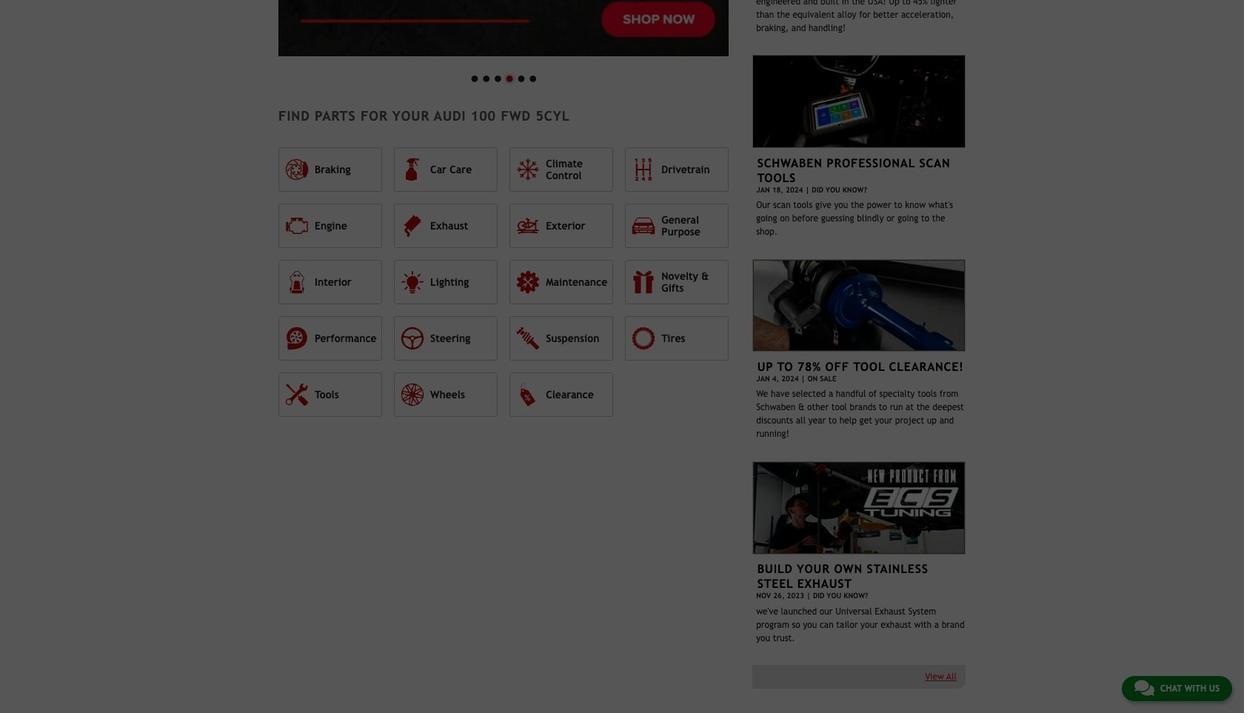 Task type: vqa. For each thing, say whether or not it's contained in the screenshot.
GENERIC - ECS Up To 30% Off Image
yes



Task type: describe. For each thing, give the bounding box(es) containing it.
up to 78% off tool clearance! image
[[753, 259, 966, 352]]



Task type: locate. For each thing, give the bounding box(es) containing it.
generic - ecs up to 30% off image
[[278, 0, 729, 56]]

build your own stainless steel exhaust image
[[753, 461, 966, 555]]

schwaben professional scan tools image
[[753, 55, 966, 148]]



